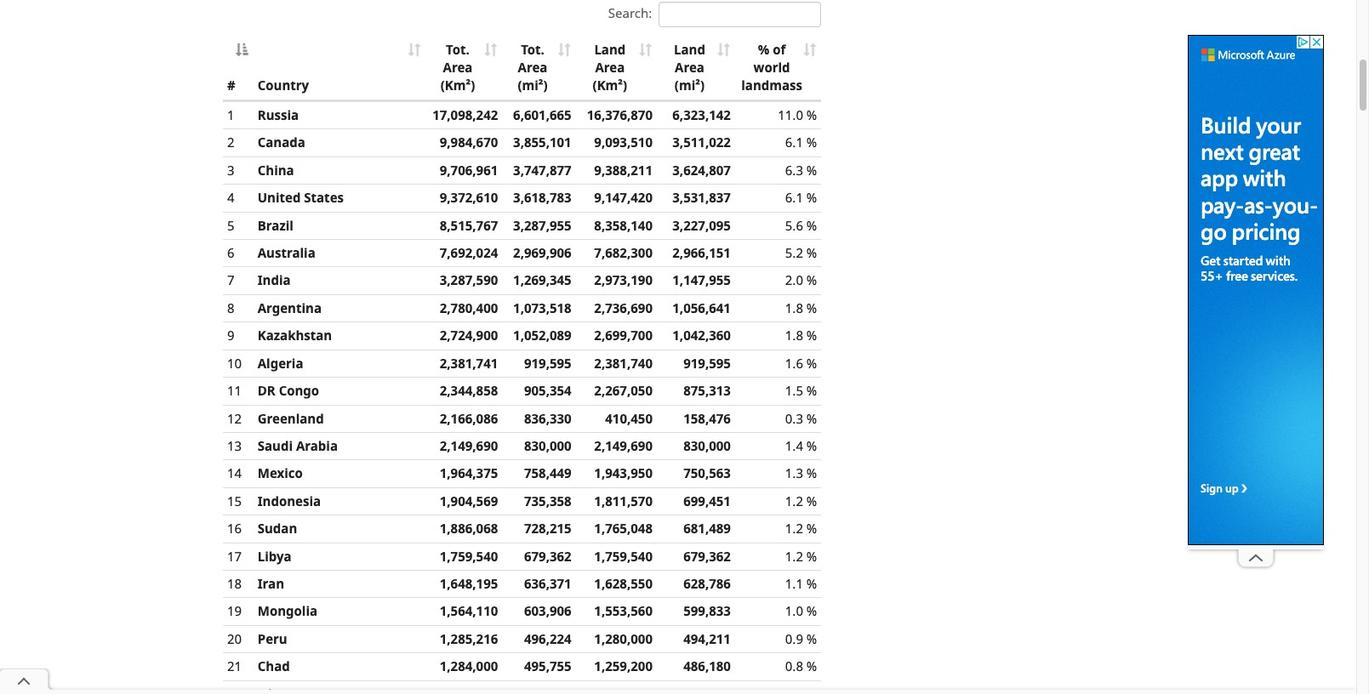 Task type: locate. For each thing, give the bounding box(es) containing it.
% for 1,056,641
[[806, 299, 817, 316]]

1,759,540 up 1,648,195
[[440, 548, 498, 565]]

1 1,759,540 from the left
[[440, 548, 498, 565]]

919,595 up 905,354
[[524, 355, 572, 372]]

3
[[227, 161, 234, 178]]

2,969,906
[[513, 244, 572, 261]]

1 1.8 % from the top
[[785, 299, 817, 316]]

row containing 15
[[223, 487, 821, 515]]

2 area from the left
[[518, 59, 547, 76]]

7,692,024
[[440, 244, 498, 261]]

land for land area (mi²)
[[674, 41, 705, 58]]

row up 636,371
[[223, 543, 821, 570]]

1 land from the left
[[594, 41, 626, 58]]

10 row from the top
[[223, 322, 821, 349]]

0 vertical spatial 6.1 %
[[785, 134, 817, 151]]

0 horizontal spatial (km²)
[[440, 77, 475, 94]]

2 1.8 from the top
[[785, 327, 803, 344]]

0 vertical spatial 1.2 %
[[785, 492, 817, 509]]

8 row from the top
[[223, 267, 821, 294]]

mexico
[[258, 465, 303, 482]]

row containing 10
[[223, 349, 821, 377]]

4 row from the top
[[223, 156, 821, 184]]

(mi²) up '6,601,665'
[[518, 77, 548, 94]]

6,323,142
[[672, 106, 731, 123]]

1 (mi²) from the left
[[518, 77, 548, 94]]

row up 3,855,101
[[223, 101, 821, 129]]

496,224
[[524, 630, 572, 647]]

kazakhstan
[[258, 327, 332, 344]]

1,280,000
[[594, 630, 653, 647]]

3,531,837
[[672, 189, 731, 206]]

1 horizontal spatial 1,759,540
[[594, 548, 653, 565]]

6.1 % up 6.3 % on the right top
[[785, 134, 817, 151]]

row up 603,906
[[223, 570, 821, 598]]

1,269,345
[[513, 272, 572, 289]]

land area (km²)
[[593, 41, 627, 94]]

% for 2,966,151
[[806, 244, 817, 261]]

9,984,670
[[440, 134, 498, 151]]

2 vertical spatial 1.2
[[785, 548, 803, 565]]

row down 1,073,518
[[223, 322, 821, 349]]

area for land area (km²)
[[595, 59, 625, 76]]

875,313
[[683, 382, 731, 399]]

1 horizontal spatial (km²)
[[593, 77, 627, 94]]

15 row from the top
[[223, 460, 821, 487]]

1,648,195
[[440, 575, 498, 592]]

(mi²) inside "land area (mi²)"
[[675, 77, 705, 94]]

row containing 4
[[223, 184, 821, 211]]

5.2
[[785, 244, 803, 261]]

row containing 1
[[223, 101, 821, 129]]

4
[[227, 189, 234, 206]]

3 1.2 from the top
[[785, 548, 803, 565]]

1 horizontal spatial land
[[674, 41, 705, 58]]

6.1 % down 6.3 % on the right top
[[785, 189, 817, 206]]

tot. up "17,098,242"
[[446, 41, 470, 58]]

1,886,068
[[440, 520, 498, 537]]

% for 628,786
[[806, 575, 817, 592]]

country: activate to sort column ascending element
[[253, 36, 426, 101]]

679,362
[[524, 548, 572, 565], [683, 548, 731, 565]]

row up '3,618,783'
[[223, 156, 821, 184]]

% for 750,563
[[806, 465, 817, 482]]

8
[[227, 299, 234, 316]]

1.2 for 699,451
[[785, 492, 803, 509]]

(mi²) up the 6,323,142 on the top
[[675, 77, 705, 94]]

1.8 for 1,042,360
[[785, 327, 803, 344]]

row containing 14
[[223, 460, 821, 487]]

22 row from the top
[[223, 653, 821, 680]]

#: activate to sort column descending element
[[223, 36, 253, 101]]

2 tot. from the left
[[521, 41, 544, 58]]

area up the 16,376,870
[[595, 59, 625, 76]]

1.8 % up 1.6 %
[[785, 327, 817, 344]]

2,966,151
[[672, 244, 731, 261]]

2 1.8 % from the top
[[785, 327, 817, 344]]

0 vertical spatial 1.2
[[785, 492, 803, 509]]

6 row from the top
[[223, 211, 821, 239]]

1 horizontal spatial 919,595
[[683, 355, 731, 372]]

3 row from the top
[[223, 129, 821, 156]]

2 (mi²) from the left
[[675, 77, 705, 94]]

area inside land area (km²)
[[595, 59, 625, 76]]

1 row from the top
[[223, 36, 821, 101]]

row up 3,747,877
[[223, 129, 821, 156]]

0 horizontal spatial tot.
[[446, 41, 470, 58]]

area inside "land area (mi²)"
[[675, 59, 704, 76]]

1 horizontal spatial 679,362
[[683, 548, 731, 565]]

16 row from the top
[[223, 487, 821, 515]]

1 (km²) from the left
[[440, 77, 475, 94]]

1.8 down 2.0
[[785, 299, 803, 316]]

2 6.1 from the top
[[785, 189, 803, 206]]

1 6.1 from the top
[[785, 134, 803, 151]]

16
[[227, 520, 242, 537]]

% for 919,595
[[806, 355, 817, 372]]

1.3 %
[[785, 465, 817, 482]]

486,180
[[683, 658, 731, 675]]

2 2,149,690 from the left
[[594, 437, 653, 454]]

row up 836,330 in the left of the page
[[223, 377, 821, 405]]

2 830,000 from the left
[[683, 437, 731, 454]]

0 horizontal spatial (mi²)
[[518, 77, 548, 94]]

1.2 % for 699,451
[[785, 492, 817, 509]]

2 6.1 % from the top
[[785, 189, 817, 206]]

1,285,216
[[440, 630, 498, 647]]

land inside land area (km²)
[[594, 41, 626, 58]]

5.6
[[785, 217, 803, 234]]

% for 699,451
[[806, 492, 817, 509]]

1 vertical spatial 6.1
[[785, 189, 803, 206]]

row containing 8
[[223, 294, 821, 322]]

1 1.2 from the top
[[785, 492, 803, 509]]

2 land from the left
[[674, 41, 705, 58]]

6.1 % for 3,511,022
[[785, 134, 817, 151]]

tot. inside tot. area (mi²)
[[521, 41, 544, 58]]

0 horizontal spatial 1,759,540
[[440, 548, 498, 565]]

679,362 down 681,489
[[683, 548, 731, 565]]

1 vertical spatial 6.1 %
[[785, 189, 817, 206]]

row up 496,224
[[223, 598, 821, 625]]

14
[[227, 465, 242, 482]]

% for 486,180
[[806, 658, 817, 675]]

% for 875,313
[[806, 382, 817, 399]]

0.9 %
[[785, 630, 817, 647]]

905,354
[[524, 382, 572, 399]]

830,000 down 836,330 in the left of the page
[[524, 437, 572, 454]]

20
[[227, 630, 242, 647]]

1 horizontal spatial 830,000
[[683, 437, 731, 454]]

2 1.2 from the top
[[785, 520, 803, 537]]

area inside the tot. area (km²)
[[443, 59, 473, 76]]

2 1.2 % from the top
[[785, 520, 817, 537]]

13 row from the top
[[223, 405, 821, 432]]

land area (mi²): activate to sort column ascending element
[[657, 36, 735, 101]]

17 row from the top
[[223, 515, 821, 543]]

country
[[258, 77, 309, 94]]

0 vertical spatial 1.8 %
[[785, 299, 817, 316]]

area up the 6,323,142 on the top
[[675, 59, 704, 76]]

tot. area (km²)
[[440, 41, 475, 94]]

1.2 %
[[785, 492, 817, 509], [785, 520, 817, 537], [785, 548, 817, 565]]

9,093,510
[[594, 134, 653, 151]]

2,381,741
[[440, 355, 498, 372]]

congo
[[279, 382, 319, 399]]

410,450
[[605, 410, 653, 427]]

12
[[227, 410, 242, 427]]

row up '6,601,665'
[[223, 36, 821, 101]]

3,855,101
[[513, 134, 572, 151]]

19 row from the top
[[223, 570, 821, 598]]

1 tot. from the left
[[446, 41, 470, 58]]

row up the 735,358
[[223, 460, 821, 487]]

1,811,570
[[594, 492, 653, 509]]

9,372,610
[[440, 189, 498, 206]]

1 1.2 % from the top
[[785, 492, 817, 509]]

1,073,518
[[513, 299, 572, 316]]

row containing 19
[[223, 598, 821, 625]]

7 row from the top
[[223, 239, 821, 267]]

tot. up '6,601,665'
[[521, 41, 544, 58]]

(km²)
[[440, 77, 475, 94], [593, 77, 627, 94]]

tot. for tot. area (km²)
[[446, 41, 470, 58]]

row down 905,354
[[223, 405, 821, 432]]

row up 3,287,955 at the left of page
[[223, 184, 821, 211]]

18 row from the top
[[223, 543, 821, 570]]

2,149,690 down 2,166,086
[[440, 437, 498, 454]]

836,330
[[524, 410, 572, 427]]

19
[[227, 603, 242, 620]]

2,780,400
[[440, 299, 498, 316]]

(km²) for tot. area
[[440, 77, 475, 94]]

(km²) up the 16,376,870
[[593, 77, 627, 94]]

3,618,783
[[513, 189, 572, 206]]

1,964,375
[[440, 465, 498, 482]]

row up 495,755
[[223, 625, 821, 653]]

dr congo
[[258, 382, 319, 399]]

2,149,690 up the '1,943,950'
[[594, 437, 653, 454]]

row down 496,224
[[223, 653, 821, 680]]

0 horizontal spatial land
[[594, 41, 626, 58]]

1.8 % down 2.0 %
[[785, 299, 817, 316]]

20 row from the top
[[223, 598, 821, 625]]

row up "728,215"
[[223, 487, 821, 515]]

10
[[227, 355, 242, 372]]

2 (km²) from the left
[[593, 77, 627, 94]]

row up the 2,969,906
[[223, 211, 821, 239]]

1.8 up 1.6 at the bottom of page
[[785, 327, 803, 344]]

% for 681,489
[[806, 520, 817, 537]]

australia
[[258, 244, 315, 261]]

row containing 2
[[223, 129, 821, 156]]

2.0 %
[[785, 272, 817, 289]]

3,624,807
[[672, 161, 731, 178]]

%
[[758, 41, 769, 58], [806, 106, 817, 123], [806, 134, 817, 151], [806, 161, 817, 178], [806, 189, 817, 206], [806, 217, 817, 234], [806, 244, 817, 261], [806, 272, 817, 289], [806, 299, 817, 316], [806, 327, 817, 344], [806, 355, 817, 372], [806, 382, 817, 399], [806, 410, 817, 427], [806, 437, 817, 454], [806, 465, 817, 482], [806, 492, 817, 509], [806, 520, 817, 537], [806, 548, 817, 565], [806, 575, 817, 592], [806, 603, 817, 620], [806, 630, 817, 647], [806, 658, 817, 675]]

4 area from the left
[[675, 59, 704, 76]]

1 vertical spatial 1.2 %
[[785, 520, 817, 537]]

9,147,420
[[594, 189, 653, 206]]

1 6.1 % from the top
[[785, 134, 817, 151]]

0 vertical spatial 6.1
[[785, 134, 803, 151]]

area up "17,098,242"
[[443, 59, 473, 76]]

21 row from the top
[[223, 625, 821, 653]]

% for 3,511,022
[[806, 134, 817, 151]]

21
[[227, 658, 242, 675]]

1.5 %
[[785, 382, 817, 399]]

greenland
[[258, 410, 324, 427]]

row down the 735,358
[[223, 515, 821, 543]]

3 1.2 % from the top
[[785, 548, 817, 565]]

row containing 6
[[223, 239, 821, 267]]

(km²) up "17,098,242"
[[440, 77, 475, 94]]

830,000
[[524, 437, 572, 454], [683, 437, 731, 454]]

1.8
[[785, 299, 803, 316], [785, 327, 803, 344]]

1 horizontal spatial tot.
[[521, 41, 544, 58]]

row up 1,052,089
[[223, 294, 821, 322]]

chad
[[258, 658, 290, 675]]

area up '6,601,665'
[[518, 59, 547, 76]]

1 horizontal spatial 2,149,690
[[594, 437, 653, 454]]

9
[[227, 327, 234, 344]]

1 vertical spatial 1.8 %
[[785, 327, 817, 344]]

14 row from the top
[[223, 432, 821, 460]]

land area (km²): activate to sort column ascending element
[[576, 36, 657, 101]]

5.6 %
[[785, 217, 817, 234]]

6.1 for 3,511,022
[[785, 134, 803, 151]]

2 vertical spatial 1.2 %
[[785, 548, 817, 565]]

6.1 up 6.3 in the top of the page
[[785, 134, 803, 151]]

land inside "land area (mi²): activate to sort column ascending" element
[[674, 41, 705, 58]]

9 row from the top
[[223, 294, 821, 322]]

row up 1,073,518
[[223, 267, 821, 294]]

1.2 % for 681,489
[[785, 520, 817, 537]]

0 horizontal spatial 830,000
[[524, 437, 572, 454]]

land for land area (km²)
[[594, 41, 626, 58]]

1,759,540 down 1,765,048 in the left of the page
[[594, 548, 653, 565]]

dr
[[258, 382, 275, 399]]

argentina
[[258, 299, 322, 316]]

1 area from the left
[[443, 59, 473, 76]]

row containing 13
[[223, 432, 821, 460]]

919,595 up 875,313
[[683, 355, 731, 372]]

2,267,050
[[594, 382, 653, 399]]

1
[[227, 106, 234, 123]]

1.2 % for 679,362
[[785, 548, 817, 565]]

row down 495,755
[[223, 680, 821, 694]]

row up "758,449"
[[223, 432, 821, 460]]

2 row from the top
[[223, 101, 821, 129]]

land down "search:"
[[594, 41, 626, 58]]

1 horizontal spatial (mi²)
[[675, 77, 705, 94]]

row containing 9
[[223, 322, 821, 349]]

land up the 6,323,142 on the top
[[674, 41, 705, 58]]

5 row from the top
[[223, 184, 821, 211]]

3 area from the left
[[595, 59, 625, 76]]

% for 830,000
[[806, 437, 817, 454]]

brazil
[[258, 217, 293, 234]]

6.1 up 5.6
[[785, 189, 803, 206]]

1 vertical spatial 1.8
[[785, 327, 803, 344]]

2,344,858
[[440, 382, 498, 399]]

None search field
[[659, 1, 821, 27]]

mongolia
[[258, 603, 317, 620]]

area inside tot. area (mi²)
[[518, 59, 547, 76]]

830,000 up 750,563
[[683, 437, 731, 454]]

2 919,595 from the left
[[683, 355, 731, 372]]

row
[[223, 36, 821, 101], [223, 101, 821, 129], [223, 129, 821, 156], [223, 156, 821, 184], [223, 184, 821, 211], [223, 211, 821, 239], [223, 239, 821, 267], [223, 267, 821, 294], [223, 294, 821, 322], [223, 322, 821, 349], [223, 349, 821, 377], [223, 377, 821, 405], [223, 405, 821, 432], [223, 432, 821, 460], [223, 460, 821, 487], [223, 487, 821, 515], [223, 515, 821, 543], [223, 543, 821, 570], [223, 570, 821, 598], [223, 598, 821, 625], [223, 625, 821, 653], [223, 653, 821, 680], [223, 680, 821, 694]]

0 horizontal spatial 919,595
[[524, 355, 572, 372]]

758,449
[[524, 465, 572, 482]]

tot. inside the tot. area (km²)
[[446, 41, 470, 58]]

row down 1,052,089
[[223, 349, 821, 377]]

1.5
[[785, 382, 803, 399]]

(mi²) for land area (mi²)
[[675, 77, 705, 94]]

11 row from the top
[[223, 349, 821, 377]]

0 vertical spatial 1.8
[[785, 299, 803, 316]]

679,362 up 636,371
[[524, 548, 572, 565]]

0 horizontal spatial 2,149,690
[[440, 437, 498, 454]]

1 1.8 from the top
[[785, 299, 803, 316]]

12 row from the top
[[223, 377, 821, 405]]

1 vertical spatial 1.2
[[785, 520, 803, 537]]

6.1 %
[[785, 134, 817, 151], [785, 189, 817, 206]]

tot. area (mi²)
[[518, 41, 548, 94]]

0 horizontal spatial 679,362
[[524, 548, 572, 565]]

row up 1,269,345
[[223, 239, 821, 267]]

15
[[227, 492, 242, 509]]



Task type: describe. For each thing, give the bounding box(es) containing it.
% for 3,531,837
[[806, 189, 817, 206]]

750,563
[[683, 465, 731, 482]]

libya
[[258, 548, 291, 565]]

row containing 21
[[223, 653, 821, 680]]

search:
[[608, 4, 652, 21]]

saudi
[[258, 437, 293, 454]]

% for 599,833
[[806, 603, 817, 620]]

% for 3,227,095
[[806, 217, 817, 234]]

3,227,095
[[672, 217, 731, 234]]

23 row from the top
[[223, 680, 821, 694]]

0.3
[[785, 410, 803, 427]]

1.6 %
[[785, 355, 817, 372]]

row containing 7
[[223, 267, 821, 294]]

2,166,086
[[440, 410, 498, 427]]

iran
[[258, 575, 284, 592]]

628,786
[[683, 575, 731, 592]]

6.1 for 3,531,837
[[785, 189, 803, 206]]

row containing 16
[[223, 515, 821, 543]]

2,381,740
[[594, 355, 653, 372]]

17,098,242
[[432, 106, 498, 123]]

13
[[227, 437, 242, 454]]

1,765,048
[[594, 520, 653, 537]]

% for 1,147,955
[[806, 272, 817, 289]]

1 919,595 from the left
[[524, 355, 572, 372]]

row containing 17
[[223, 543, 821, 570]]

0.8 %
[[785, 658, 817, 675]]

2 679,362 from the left
[[683, 548, 731, 565]]

11
[[227, 382, 242, 399]]

1.0 %
[[785, 603, 817, 620]]

1.2 for 681,489
[[785, 520, 803, 537]]

1,259,200
[[594, 658, 653, 675]]

1 2,149,690 from the left
[[440, 437, 498, 454]]

china
[[258, 161, 294, 178]]

6,601,665
[[513, 106, 572, 123]]

0.8
[[785, 658, 803, 675]]

indonesia
[[258, 492, 321, 509]]

1.2 for 679,362
[[785, 548, 803, 565]]

india
[[258, 272, 291, 289]]

% for 1,042,360
[[806, 327, 817, 344]]

land area (mi²)
[[674, 41, 705, 94]]

6.1 % for 3,531,837
[[785, 189, 817, 206]]

united
[[258, 189, 301, 206]]

1,052,089
[[513, 327, 572, 344]]

8,515,767
[[440, 217, 498, 234]]

peru
[[258, 630, 287, 647]]

area for tot. area (km²)
[[443, 59, 473, 76]]

2,699,700
[[594, 327, 653, 344]]

699,451
[[683, 492, 731, 509]]

3,287,955
[[513, 217, 572, 234]]

% for 494,211
[[806, 630, 817, 647]]

16,376,870
[[587, 106, 653, 123]]

% for 3,624,807
[[806, 161, 817, 178]]

494,211
[[683, 630, 731, 647]]

(km²) for land area
[[593, 77, 627, 94]]

tot. area (km²): activate to sort column ascending element
[[426, 36, 502, 101]]

row containing 20
[[223, 625, 821, 653]]

495,755
[[524, 658, 572, 675]]

area for land area (mi²)
[[675, 59, 704, 76]]

tot. area (mi²): activate to sort column ascending element
[[502, 36, 576, 101]]

1.8 % for 1,056,641
[[785, 299, 817, 316]]

of
[[773, 41, 786, 58]]

636,371
[[524, 575, 572, 592]]

row containing 5
[[223, 211, 821, 239]]

landmass
[[741, 77, 802, 94]]

1.1
[[785, 575, 803, 592]]

% for 6,323,142
[[806, 106, 817, 123]]

9,388,211
[[594, 161, 653, 178]]

1 679,362 from the left
[[524, 548, 572, 565]]

saudi arabia
[[258, 437, 338, 454]]

row containing 3
[[223, 156, 821, 184]]

tot. for tot. area (mi²)
[[521, 41, 544, 58]]

united states
[[258, 189, 344, 206]]

1.8 % for 1,042,360
[[785, 327, 817, 344]]

2 1,759,540 from the left
[[594, 548, 653, 565]]

row containing 18
[[223, 570, 821, 598]]

canada
[[258, 134, 305, 151]]

1.1 %
[[785, 575, 817, 592]]

1 830,000 from the left
[[524, 437, 572, 454]]

1.4
[[785, 437, 803, 454]]

1.3
[[785, 465, 803, 482]]

18
[[227, 575, 242, 592]]

algeria
[[258, 355, 303, 372]]

1,042,360
[[672, 327, 731, 344]]

3,287,590
[[440, 272, 498, 289]]

0.3 %
[[785, 410, 817, 427]]

1.6
[[785, 355, 803, 372]]

9,706,961
[[440, 161, 498, 178]]

row containing 12
[[223, 405, 821, 432]]

1,904,569
[[440, 492, 498, 509]]

sudan
[[258, 520, 297, 537]]

2
[[227, 134, 234, 151]]

% inside % of world landmass
[[758, 41, 769, 58]]

728,215
[[524, 520, 572, 537]]

#
[[227, 77, 235, 94]]

3,511,022
[[672, 134, 731, 151]]

% of world landmass: activate to sort column ascending element
[[735, 36, 821, 101]]

1,553,560
[[594, 603, 653, 620]]

row containing tot. area (km²)
[[223, 36, 821, 101]]

russia
[[258, 106, 299, 123]]

1,564,110
[[440, 603, 498, 620]]

% for 679,362
[[806, 548, 817, 565]]

1.8 for 1,056,641
[[785, 299, 803, 316]]

% of world landmass
[[741, 41, 802, 94]]

1,284,000
[[440, 658, 498, 675]]

8,358,140
[[594, 217, 653, 234]]

5
[[227, 217, 234, 234]]

7,682,300
[[594, 244, 653, 261]]

% for 158,476
[[806, 410, 817, 427]]

row containing 11
[[223, 377, 821, 405]]

6.3 %
[[785, 161, 817, 178]]

2.0
[[785, 272, 803, 289]]

(mi²) for tot. area (mi²)
[[518, 77, 548, 94]]

7
[[227, 272, 234, 289]]

arabia
[[296, 437, 338, 454]]

area for tot. area (mi²)
[[518, 59, 547, 76]]

5.2 %
[[785, 244, 817, 261]]

6.3
[[785, 161, 803, 178]]

2,973,190
[[594, 272, 653, 289]]



Task type: vqa. For each thing, say whether or not it's contained in the screenshot.
4th AREA from right
yes



